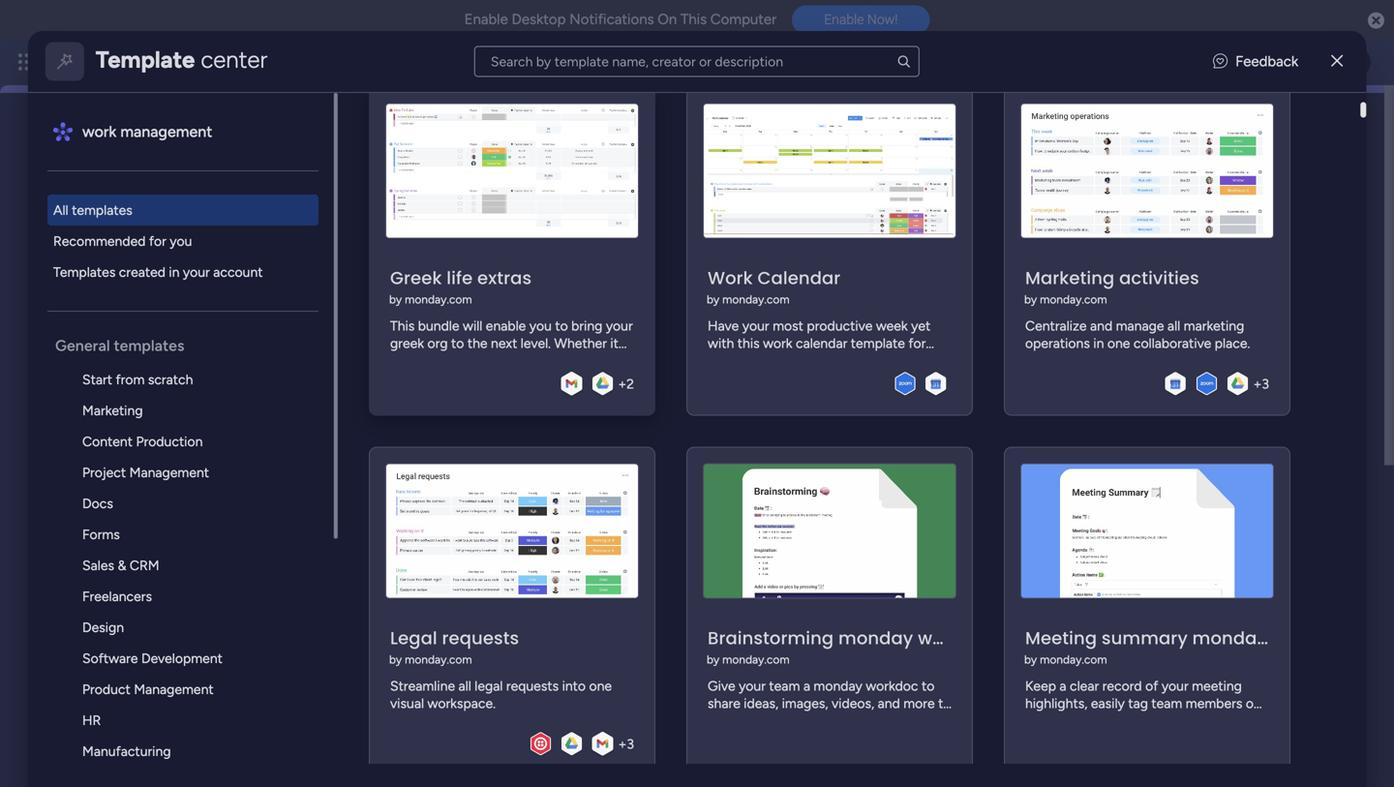 Task type: describe. For each thing, give the bounding box(es) containing it.
by inside greek life extras by monday.com
[[389, 293, 402, 307]]

unified
[[519, 313, 561, 330]]

monday.com inside greek life extras by monday.com
[[405, 293, 472, 307]]

software
[[82, 650, 138, 667]]

marketing activities by monday.com
[[1024, 266, 1199, 307]]

allows
[[613, 334, 651, 350]]

product
[[82, 681, 130, 698]]

visual
[[390, 695, 424, 712]]

from
[[115, 371, 144, 388]]

enable for enable now!
[[824, 11, 864, 27]]

enable for enable desktop notifications on this computer
[[464, 11, 508, 28]]

invite
[[1122, 152, 1160, 170]]

dots,
[[256, 354, 286, 370]]

by inside legal requests by monday.com
[[389, 653, 402, 667]]

work management
[[82, 123, 212, 141]]

greek
[[390, 266, 442, 291]]

requests inside streamline all legal requests into one visual workspace.
[[506, 678, 559, 694]]

forms
[[82, 526, 120, 543]]

by inside work calendar by monday.com
[[707, 293, 720, 307]]

management for product management
[[134, 681, 214, 698]]

close image
[[1332, 54, 1343, 68]]

production
[[136, 433, 203, 450]]

account
[[213, 264, 263, 280]]

content
[[82, 433, 132, 450]]

place. inside centralize and manage all marketing operations in one collaborative place.
[[1215, 335, 1250, 352]]

life
[[447, 266, 473, 291]]

help image
[[1269, 52, 1288, 72]]

welcome
[[272, 141, 337, 159]]

management inside "list box"
[[120, 123, 212, 141]]

v2 user feedback image
[[1214, 51, 1228, 72]]

workdoc inside brainstorming monday workdoc by monday.com
[[918, 626, 994, 651]]

desktop
[[512, 11, 566, 28]]

extras
[[477, 266, 532, 291]]

select product image
[[17, 52, 37, 72]]

templates created in your account
[[53, 264, 263, 280]]

project
[[82, 464, 126, 481]]

operations
[[1025, 335, 1090, 352]]

feedback link
[[1214, 51, 1299, 72]]

product management
[[82, 681, 214, 698]]

activities
[[1119, 266, 1199, 291]]

+ 2
[[618, 376, 634, 392]]

work inside welcome to work management
[[272, 154, 341, 192]]

monday inside brainstorming monday workdoc by monday.com
[[838, 626, 913, 651]]

legal requests by monday.com
[[389, 626, 519, 667]]

dapulse close image
[[1368, 11, 1385, 31]]

monday.com inside work calendar by monday.com
[[722, 293, 790, 307]]

search image
[[897, 54, 912, 69]]

hr
[[82, 712, 101, 729]]

templates for all templates
[[72, 202, 132, 218]]

collaborative
[[1134, 335, 1212, 352]]

3 for activities
[[1262, 376, 1269, 392]]

recommended
[[53, 233, 145, 249]]

streamline all legal requests into one visual workspace.
[[390, 678, 612, 712]]

all templates
[[53, 202, 132, 218]]

work inside getting started with work management dropdown button
[[444, 507, 482, 527]]

run
[[310, 313, 329, 330]]

your inside manage and run all aspects of your work in one unified place. from everyday tasks, to advanced projects, and processes, monday work management allows you to connect the dots, work smarter, and achieve shared goals.
[[416, 313, 443, 330]]

all for aspects
[[333, 313, 346, 330]]

shared
[[451, 354, 491, 370]]

on
[[658, 11, 677, 28]]

workspace.
[[427, 695, 496, 712]]

explore
[[248, 399, 293, 416]]

brainstorming
[[708, 626, 834, 651]]

management inside 'button'
[[329, 399, 409, 416]]

by inside meeting summary monday workdoc by monday.com
[[1024, 653, 1037, 667]]

enable now! button
[[792, 5, 930, 34]]

centralize
[[1025, 318, 1087, 334]]

sales
[[82, 557, 114, 574]]

legal
[[475, 678, 503, 694]]

meeting
[[1025, 626, 1097, 651]]

started
[[346, 507, 402, 527]]

general
[[55, 337, 110, 355]]

manage
[[232, 313, 281, 330]]

enable desktop notifications on this computer
[[464, 11, 777, 28]]

the
[[232, 354, 253, 370]]

crm
[[129, 557, 159, 574]]

work
[[708, 266, 753, 291]]

in inside explore element
[[169, 264, 179, 280]]

greek life extras by monday.com
[[389, 266, 532, 307]]

docs
[[82, 495, 113, 512]]

general templates heading
[[55, 335, 334, 356]]

all for marketing
[[1168, 318, 1181, 334]]

start
[[82, 371, 112, 388]]

&
[[117, 557, 126, 574]]

project management
[[82, 464, 209, 481]]

brainstorming monday workdoc by monday.com
[[707, 626, 994, 667]]

of
[[400, 313, 413, 330]]

content production
[[82, 433, 203, 450]]

marketing for marketing activities by monday.com
[[1025, 266, 1115, 291]]

computer
[[711, 11, 777, 28]]

calendar
[[758, 266, 841, 291]]

projects,
[[295, 334, 348, 350]]

work inside "list box"
[[82, 123, 116, 141]]

Search by template name, creator or description search field
[[474, 46, 920, 77]]

templates for general templates
[[114, 337, 184, 355]]

all inside streamline all legal requests into one visual workspace.
[[458, 678, 471, 694]]

search everything image
[[1226, 52, 1245, 72]]

template
[[96, 46, 195, 74]]

manage
[[1116, 318, 1164, 334]]

by inside brainstorming monday workdoc by monday.com
[[707, 653, 720, 667]]

and down aspects
[[351, 334, 374, 350]]

1 horizontal spatial to
[[680, 334, 693, 350]]

+ for marketing activities
[[1254, 376, 1262, 392]]



Task type: vqa. For each thing, say whether or not it's contained in the screenshot.
the leftmost my first board
no



Task type: locate. For each thing, give the bounding box(es) containing it.
everyday
[[638, 313, 693, 330]]

you down everyday
[[654, 334, 677, 350]]

getting started with work management button
[[209, 479, 1176, 556]]

management inside welcome to work management
[[348, 154, 532, 192]]

place. down marketing
[[1215, 335, 1250, 352]]

2 vertical spatial templates
[[413, 399, 473, 416]]

feedback
[[1236, 53, 1299, 70]]

you
[[170, 233, 192, 249], [654, 334, 677, 350]]

advanced
[[232, 334, 291, 350]]

monday
[[86, 51, 153, 73], [445, 334, 494, 350], [838, 626, 913, 651], [1193, 626, 1267, 651]]

for
[[149, 233, 166, 249]]

monday inside meeting summary monday workdoc by monday.com
[[1193, 626, 1267, 651]]

2 vertical spatial in
[[1093, 335, 1104, 352]]

and inside centralize and manage all marketing operations in one collaborative place.
[[1090, 318, 1113, 334]]

0 vertical spatial place.
[[564, 313, 600, 330]]

with
[[406, 507, 440, 527]]

management inside dropdown button
[[487, 507, 589, 527]]

all up workspace.
[[458, 678, 471, 694]]

connect
[[696, 334, 746, 350]]

0 horizontal spatial to
[[341, 141, 356, 159]]

list box
[[47, 93, 338, 787]]

getting
[[282, 507, 342, 527]]

monday.com inside legal requests by monday.com
[[405, 653, 472, 667]]

one inside streamline all legal requests into one visual workspace.
[[589, 678, 612, 694]]

place.
[[564, 313, 600, 330], [1215, 335, 1250, 352]]

template center
[[96, 46, 267, 74]]

1 workdoc from the left
[[918, 626, 994, 651]]

achieve
[[401, 354, 447, 370]]

1 horizontal spatial all
[[458, 678, 471, 694]]

monday.com inside brainstorming monday workdoc by monday.com
[[722, 653, 790, 667]]

+
[[618, 376, 627, 392], [1254, 376, 1262, 392], [618, 736, 627, 753]]

0 horizontal spatial all
[[333, 313, 346, 330]]

into
[[562, 678, 586, 694]]

0 horizontal spatial + 3
[[618, 736, 634, 753]]

monday.com inside marketing activities by monday.com
[[1040, 293, 1107, 307]]

manufacturing
[[82, 743, 171, 760]]

0 vertical spatial templates
[[72, 202, 132, 218]]

2 vertical spatial one
[[589, 678, 612, 694]]

workdoc inside meeting summary monday workdoc by monday.com
[[1272, 626, 1348, 651]]

0 horizontal spatial marketing
[[82, 402, 143, 419]]

design
[[82, 619, 124, 636]]

your left "account"
[[183, 264, 210, 280]]

this
[[681, 11, 707, 28]]

place. left from
[[564, 313, 600, 330]]

1 vertical spatial 3
[[627, 736, 634, 753]]

list box containing work management
[[47, 93, 338, 787]]

summary
[[1102, 626, 1188, 651]]

templates down achieve
[[413, 399, 473, 416]]

welcome to work management
[[272, 141, 532, 192]]

1 horizontal spatial in
[[479, 313, 490, 330]]

requests up legal
[[442, 626, 519, 651]]

notifications
[[570, 11, 654, 28]]

templates up start from scratch
[[114, 337, 184, 355]]

0 vertical spatial you
[[170, 233, 192, 249]]

one
[[493, 313, 516, 330], [1108, 335, 1130, 352], [589, 678, 612, 694]]

development
[[141, 650, 222, 667]]

work management templates element
[[47, 364, 334, 787]]

by up tasks,
[[707, 293, 720, 307]]

legal
[[390, 626, 437, 651]]

1 vertical spatial requests
[[506, 678, 559, 694]]

centralize and manage all marketing operations in one collaborative place.
[[1025, 318, 1250, 352]]

monday.com down meeting
[[1040, 653, 1107, 667]]

in inside centralize and manage all marketing operations in one collaborative place.
[[1093, 335, 1104, 352]]

monday.com
[[405, 293, 472, 307], [722, 293, 790, 307], [1040, 293, 1107, 307], [405, 653, 472, 667], [722, 653, 790, 667], [1040, 653, 1107, 667]]

1 horizontal spatial marketing
[[1025, 266, 1115, 291]]

0 vertical spatial one
[[493, 313, 516, 330]]

all right 'run'
[[333, 313, 346, 330]]

to
[[341, 141, 356, 159], [734, 313, 747, 330], [680, 334, 693, 350]]

2 horizontal spatial in
[[1093, 335, 1104, 352]]

management
[[129, 464, 209, 481], [134, 681, 214, 698]]

1 vertical spatial to
[[734, 313, 747, 330]]

to inside welcome to work management
[[341, 141, 356, 159]]

getting started with work management
[[282, 507, 589, 527]]

templates
[[72, 202, 132, 218], [114, 337, 184, 355], [413, 399, 473, 416]]

your right of
[[416, 313, 443, 330]]

monday inside manage and run all aspects of your work in one unified place. from everyday tasks, to advanced projects, and processes, monday work management allows you to connect the dots, work smarter, and achieve shared goals.
[[445, 334, 494, 350]]

1 vertical spatial you
[[654, 334, 677, 350]]

2 horizontal spatial to
[[734, 313, 747, 330]]

you inside explore element
[[170, 233, 192, 249]]

enable inside 'button'
[[824, 11, 864, 27]]

0 horizontal spatial place.
[[564, 313, 600, 330]]

freelancers
[[82, 588, 152, 605]]

smarter,
[[322, 354, 372, 370]]

by down brainstorming
[[707, 653, 720, 667]]

0 horizontal spatial in
[[169, 264, 179, 280]]

0 horizontal spatial enable
[[464, 11, 508, 28]]

1 vertical spatial management
[[134, 681, 214, 698]]

sales & crm
[[82, 557, 159, 574]]

by inside marketing activities by monday.com
[[1024, 293, 1037, 307]]

2 horizontal spatial all
[[1168, 318, 1181, 334]]

marketing inside marketing activities by monday.com
[[1025, 266, 1115, 291]]

+ 3 for marketing activities
[[1254, 376, 1269, 392]]

workdoc
[[918, 626, 994, 651], [1272, 626, 1348, 651]]

software development
[[82, 650, 222, 667]]

1 horizontal spatial you
[[654, 334, 677, 350]]

john smith image
[[1340, 46, 1371, 77]]

in
[[169, 264, 179, 280], [479, 313, 490, 330], [1093, 335, 1104, 352]]

None search field
[[474, 46, 920, 77]]

1 horizontal spatial place.
[[1215, 335, 1250, 352]]

your
[[183, 264, 210, 280], [416, 313, 443, 330]]

work management product
[[287, 262, 498, 282]]

general templates
[[55, 337, 184, 355]]

1 vertical spatial in
[[479, 313, 490, 330]]

1 vertical spatial place.
[[1215, 335, 1250, 352]]

all
[[53, 202, 68, 218]]

1 vertical spatial your
[[416, 313, 443, 330]]

templates
[[53, 264, 115, 280]]

monday.com down life
[[405, 293, 472, 307]]

from
[[603, 313, 634, 330]]

by up of
[[389, 293, 402, 307]]

marketing inside work management templates element
[[82, 402, 143, 419]]

2 horizontal spatial one
[[1108, 335, 1130, 352]]

by up centralize
[[1024, 293, 1037, 307]]

templates up recommended at the top left
[[72, 202, 132, 218]]

management down production
[[129, 464, 209, 481]]

+ 3
[[1254, 376, 1269, 392], [618, 736, 634, 753]]

all inside centralize and manage all marketing operations in one collaborative place.
[[1168, 318, 1181, 334]]

0 horizontal spatial 3
[[627, 736, 634, 753]]

processes,
[[377, 334, 442, 350]]

2 vertical spatial to
[[680, 334, 693, 350]]

3
[[1262, 376, 1269, 392], [627, 736, 634, 753]]

to right welcome
[[341, 141, 356, 159]]

1 enable from the left
[[464, 11, 508, 28]]

1 horizontal spatial enable
[[824, 11, 864, 27]]

by
[[389, 293, 402, 307], [707, 293, 720, 307], [1024, 293, 1037, 307], [389, 653, 402, 667], [707, 653, 720, 667], [1024, 653, 1037, 667]]

all inside manage and run all aspects of your work in one unified place. from everyday tasks, to advanced projects, and processes, monday work management allows you to connect the dots, work smarter, and achieve shared goals.
[[333, 313, 346, 330]]

1 horizontal spatial workdoc
[[1272, 626, 1348, 651]]

requests inside legal requests by monday.com
[[442, 626, 519, 651]]

one left unified
[[493, 313, 516, 330]]

1 horizontal spatial + 3
[[1254, 376, 1269, 392]]

tasks,
[[696, 313, 730, 330]]

management inside manage and run all aspects of your work in one unified place. from everyday tasks, to advanced projects, and processes, monday work management allows you to connect the dots, work smarter, and achieve shared goals.
[[530, 334, 610, 350]]

aspects
[[349, 313, 396, 330]]

in inside manage and run all aspects of your work in one unified place. from everyday tasks, to advanced projects, and processes, monday work management allows you to connect the dots, work smarter, and achieve shared goals.
[[479, 313, 490, 330]]

management down development
[[134, 681, 214, 698]]

2 enable from the left
[[824, 11, 864, 27]]

in down greek life extras by monday.com
[[479, 313, 490, 330]]

marketing up content
[[82, 402, 143, 419]]

you right for
[[170, 233, 192, 249]]

center
[[201, 46, 267, 74]]

marketing up centralize
[[1025, 266, 1115, 291]]

recommended for you
[[53, 233, 192, 249]]

start from scratch
[[82, 371, 193, 388]]

in right operations
[[1093, 335, 1104, 352]]

0 vertical spatial + 3
[[1254, 376, 1269, 392]]

monday.com down brainstorming
[[722, 653, 790, 667]]

one right into
[[589, 678, 612, 694]]

templates inside 'button'
[[413, 399, 473, 416]]

by down meeting
[[1024, 653, 1037, 667]]

enable now!
[[824, 11, 898, 27]]

0 vertical spatial marketing
[[1025, 266, 1115, 291]]

3 for requests
[[627, 736, 634, 753]]

one inside centralize and manage all marketing operations in one collaborative place.
[[1108, 335, 1130, 352]]

enable left now!
[[824, 11, 864, 27]]

templates inside heading
[[114, 337, 184, 355]]

1 vertical spatial marketing
[[82, 402, 143, 419]]

monday.com down the work
[[722, 293, 790, 307]]

1 vertical spatial templates
[[114, 337, 184, 355]]

explore element
[[47, 195, 334, 288]]

and down "processes,"
[[375, 354, 398, 370]]

requests left into
[[506, 678, 559, 694]]

+ 3 for legal requests
[[618, 736, 634, 753]]

one inside manage and run all aspects of your work in one unified place. from everyday tasks, to advanced projects, and processes, monday work management allows you to connect the dots, work smarter, and achieve shared goals.
[[493, 313, 516, 330]]

explore work management templates
[[248, 399, 473, 416]]

1 vertical spatial + 3
[[618, 736, 634, 753]]

enable
[[464, 11, 508, 28], [824, 11, 864, 27]]

one down manage
[[1108, 335, 1130, 352]]

0 vertical spatial in
[[169, 264, 179, 280]]

created
[[119, 264, 165, 280]]

0 horizontal spatial one
[[493, 313, 516, 330]]

marketing for marketing
[[82, 402, 143, 419]]

monday.com up centralize
[[1040, 293, 1107, 307]]

you inside manage and run all aspects of your work in one unified place. from everyday tasks, to advanced projects, and processes, monday work management allows you to connect the dots, work smarter, and achieve shared goals.
[[654, 334, 677, 350]]

monday.com inside meeting summary monday workdoc by monday.com
[[1040, 653, 1107, 667]]

monday.com up streamline
[[405, 653, 472, 667]]

management
[[195, 51, 301, 73], [120, 123, 212, 141], [348, 154, 532, 192], [329, 262, 432, 282], [530, 334, 610, 350], [329, 399, 409, 416], [487, 507, 589, 527]]

0 vertical spatial to
[[341, 141, 356, 159]]

explore work management templates button
[[232, 392, 489, 423]]

0 vertical spatial requests
[[442, 626, 519, 651]]

by down legal
[[389, 653, 402, 667]]

0 horizontal spatial you
[[170, 233, 192, 249]]

goals.
[[495, 354, 530, 370]]

product
[[436, 262, 498, 282]]

0 vertical spatial 3
[[1262, 376, 1269, 392]]

0 vertical spatial your
[[183, 264, 210, 280]]

your inside explore element
[[183, 264, 210, 280]]

work inside the explore work management templates 'button'
[[297, 399, 326, 416]]

1 horizontal spatial 3
[[1262, 376, 1269, 392]]

management for project management
[[129, 464, 209, 481]]

to down everyday
[[680, 334, 693, 350]]

meeting summary monday workdoc by monday.com
[[1024, 626, 1348, 667]]

templates inside explore element
[[72, 202, 132, 218]]

0 horizontal spatial your
[[183, 264, 210, 280]]

monday work management
[[86, 51, 301, 73]]

invite button
[[1078, 141, 1177, 180]]

and left 'run'
[[284, 313, 306, 330]]

place. inside manage and run all aspects of your work in one unified place. from everyday tasks, to advanced projects, and processes, monday work management allows you to connect the dots, work smarter, and achieve shared goals.
[[564, 313, 600, 330]]

1 vertical spatial one
[[1108, 335, 1130, 352]]

all up "collaborative"
[[1168, 318, 1181, 334]]

1 horizontal spatial one
[[589, 678, 612, 694]]

work calendar by monday.com
[[707, 266, 841, 307]]

1 horizontal spatial your
[[416, 313, 443, 330]]

and left manage
[[1090, 318, 1113, 334]]

now!
[[868, 11, 898, 27]]

to right tasks,
[[734, 313, 747, 330]]

0 vertical spatial management
[[129, 464, 209, 481]]

+ for legal requests
[[618, 736, 627, 753]]

in right created
[[169, 264, 179, 280]]

0 horizontal spatial workdoc
[[918, 626, 994, 651]]

2 workdoc from the left
[[1272, 626, 1348, 651]]

enable left desktop
[[464, 11, 508, 28]]



